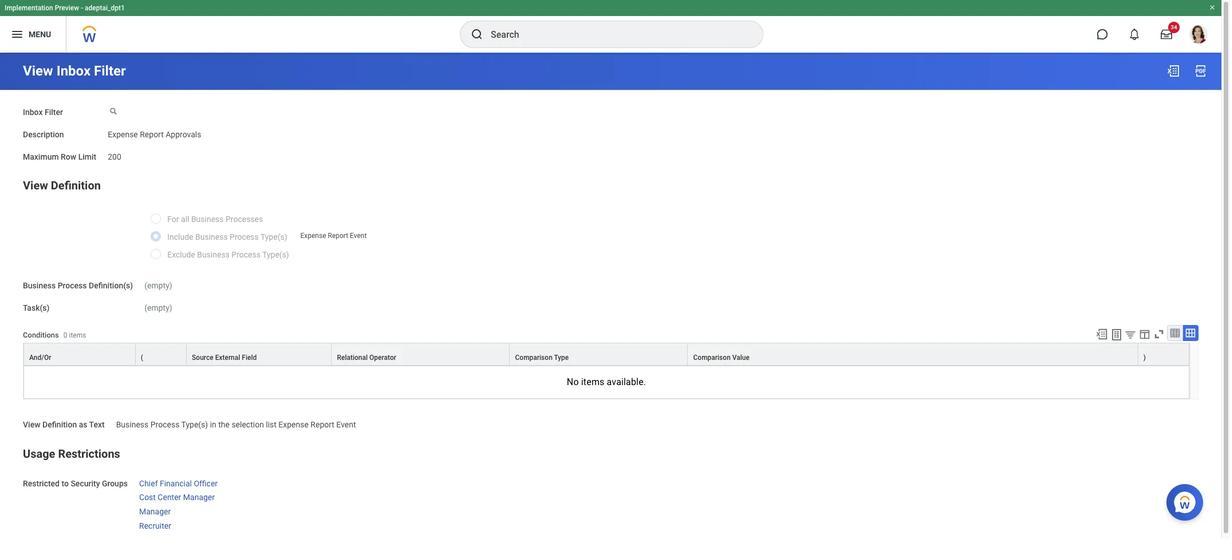 Task type: vqa. For each thing, say whether or not it's contained in the screenshot.
the to
yes



Task type: describe. For each thing, give the bounding box(es) containing it.
business process definition(s)
[[23, 281, 133, 291]]

conditions 0 items
[[23, 331, 86, 340]]

as
[[79, 420, 87, 430]]

process down processes
[[230, 233, 259, 242]]

click to view/edit grid preferences image
[[1139, 328, 1152, 341]]

0
[[63, 332, 67, 340]]

no items available.
[[567, 377, 646, 388]]

chief financial officer
[[139, 479, 218, 488]]

34 button
[[1154, 22, 1180, 47]]

items selected list
[[139, 477, 236, 532]]

value
[[733, 354, 750, 362]]

event inside expense report event element
[[350, 232, 367, 240]]

justify image
[[10, 27, 24, 41]]

view definition button
[[23, 179, 101, 193]]

export to worksheets image
[[1110, 328, 1124, 342]]

( button
[[136, 344, 186, 365]]

restricted to security groups
[[23, 479, 128, 488]]

business process type(s) in the selection list expense report event
[[116, 420, 356, 430]]

and/or button
[[24, 344, 135, 365]]

notifications large image
[[1129, 29, 1141, 40]]

processes
[[226, 215, 263, 224]]

and/or
[[29, 354, 51, 362]]

view printable version (pdf) image
[[1195, 64, 1208, 78]]

business up the task(s)
[[23, 281, 56, 291]]

expense for expense report approvals
[[108, 130, 138, 139]]

comparison type
[[515, 354, 569, 362]]

inbox filter
[[23, 108, 63, 117]]

relational operator button
[[332, 344, 510, 365]]

0 vertical spatial manager
[[183, 493, 215, 503]]

in
[[210, 420, 216, 430]]

cost center manager link
[[139, 491, 215, 503]]

comparison value
[[694, 354, 750, 362]]

comparison value button
[[688, 344, 1138, 365]]

recruiter link
[[139, 520, 171, 531]]

implementation
[[5, 4, 53, 12]]

the
[[218, 420, 230, 430]]

) button
[[1139, 344, 1189, 365]]

recruiter
[[139, 522, 171, 531]]

definition(s)
[[89, 281, 133, 291]]

available.
[[607, 377, 646, 388]]

usage restrictions group
[[23, 445, 1199, 532]]

menu
[[29, 30, 51, 39]]

expense for expense report event
[[301, 232, 326, 240]]

type(s) for exclude business process type(s)
[[262, 251, 289, 260]]

usage restrictions
[[23, 447, 120, 461]]

financial
[[160, 479, 192, 488]]

table image
[[1170, 328, 1181, 339]]

close environment banner image
[[1209, 4, 1216, 11]]

security
[[71, 479, 100, 488]]

source external field
[[192, 354, 257, 362]]

text
[[89, 420, 105, 430]]

for
[[167, 215, 179, 224]]

-
[[81, 4, 83, 12]]

operator
[[370, 354, 396, 362]]

view for view inbox filter
[[23, 63, 53, 79]]

maximum row limit element
[[108, 145, 121, 162]]

center
[[158, 493, 181, 503]]

comparison for comparison type
[[515, 354, 553, 362]]

(
[[141, 354, 143, 362]]

row
[[61, 152, 76, 161]]

description
[[23, 130, 64, 139]]

exclude
[[167, 251, 195, 260]]

search image
[[470, 27, 484, 41]]

200
[[108, 152, 121, 161]]

usage restrictions button
[[23, 447, 120, 461]]

view definition as text
[[23, 420, 105, 430]]

(empty) for task(s)
[[145, 304, 172, 313]]

source
[[192, 354, 214, 362]]

groups
[[102, 479, 128, 488]]

select to filter grid data image
[[1125, 329, 1137, 341]]

1 horizontal spatial filter
[[94, 63, 126, 79]]

limit
[[78, 152, 96, 161]]

34
[[1171, 24, 1178, 30]]

officer
[[194, 479, 218, 488]]

usage
[[23, 447, 55, 461]]

implementation preview -   adeptai_dpt1
[[5, 4, 125, 12]]

0 horizontal spatial manager
[[139, 508, 171, 517]]

menu banner
[[0, 0, 1222, 53]]

definition for view definition
[[51, 179, 101, 193]]

expense report event
[[301, 232, 367, 240]]

relational
[[337, 354, 368, 362]]

type(s) for include business process type(s)
[[261, 233, 287, 242]]

process down include business process type(s)
[[232, 251, 261, 260]]



Task type: locate. For each thing, give the bounding box(es) containing it.
row inside view definition group
[[23, 343, 1190, 366]]

1 vertical spatial manager
[[139, 508, 171, 517]]

1 vertical spatial event
[[336, 420, 356, 430]]

0 vertical spatial filter
[[94, 63, 126, 79]]

expense
[[108, 130, 138, 139], [301, 232, 326, 240], [279, 420, 309, 430]]

selection
[[232, 420, 264, 430]]

maximum row limit
[[23, 152, 96, 161]]

0 vertical spatial (empty)
[[145, 281, 172, 291]]

expense report approvals
[[108, 130, 201, 139]]

1 vertical spatial type(s)
[[262, 251, 289, 260]]

0 vertical spatial definition
[[51, 179, 101, 193]]

comparison type button
[[510, 344, 688, 365]]

0 vertical spatial inbox
[[57, 63, 91, 79]]

view definition
[[23, 179, 101, 193]]

(empty) for business process definition(s)
[[145, 281, 172, 291]]

)
[[1144, 354, 1146, 362]]

include business process type(s)
[[167, 233, 287, 242]]

toolbar
[[1091, 325, 1199, 343]]

no
[[567, 377, 579, 388]]

comparison
[[515, 354, 553, 362], [694, 354, 731, 362]]

preview
[[55, 4, 79, 12]]

task(s)
[[23, 304, 50, 313]]

report for event
[[328, 232, 348, 240]]

0 horizontal spatial export to excel image
[[1096, 328, 1109, 341]]

business right text
[[116, 420, 149, 430]]

process
[[230, 233, 259, 242], [232, 251, 261, 260], [58, 281, 87, 291], [151, 420, 180, 430]]

chief
[[139, 479, 158, 488]]

1 vertical spatial inbox
[[23, 108, 43, 117]]

cost
[[139, 493, 156, 503]]

1 vertical spatial export to excel image
[[1096, 328, 1109, 341]]

export to excel image left view printable version (pdf) image
[[1167, 64, 1181, 78]]

2 vertical spatial expense
[[279, 420, 309, 430]]

cost center manager
[[139, 493, 215, 503]]

all
[[181, 215, 189, 224]]

1 vertical spatial (empty)
[[145, 304, 172, 313]]

fullscreen image
[[1153, 328, 1166, 341]]

1 horizontal spatial comparison
[[694, 354, 731, 362]]

event
[[350, 232, 367, 240], [336, 420, 356, 430]]

toolbar inside view definition group
[[1091, 325, 1199, 343]]

view down maximum
[[23, 179, 48, 193]]

2 vertical spatial report
[[311, 420, 335, 430]]

definition down row in the top left of the page
[[51, 179, 101, 193]]

1 horizontal spatial inbox
[[57, 63, 91, 79]]

inbox up description
[[23, 108, 43, 117]]

inbox
[[57, 63, 91, 79], [23, 108, 43, 117]]

restrictions
[[58, 447, 120, 461]]

view definition group
[[23, 177, 1199, 431]]

approvals
[[166, 130, 201, 139]]

conditions
[[23, 331, 59, 340]]

0 vertical spatial items
[[69, 332, 86, 340]]

0 horizontal spatial filter
[[45, 108, 63, 117]]

manager down officer
[[183, 493, 215, 503]]

expense inside description element
[[108, 130, 138, 139]]

external
[[215, 354, 240, 362]]

0 vertical spatial event
[[350, 232, 367, 240]]

1 vertical spatial definition
[[42, 420, 77, 430]]

2 vertical spatial type(s)
[[181, 420, 208, 430]]

field
[[242, 354, 257, 362]]

items right 0
[[69, 332, 86, 340]]

chief financial officer link
[[139, 477, 218, 488]]

1 vertical spatial report
[[328, 232, 348, 240]]

2 (empty) from the top
[[145, 304, 172, 313]]

0 horizontal spatial comparison
[[515, 354, 553, 362]]

type
[[554, 354, 569, 362]]

0 vertical spatial view
[[23, 63, 53, 79]]

items inside conditions 0 items
[[69, 332, 86, 340]]

comparison inside popup button
[[694, 354, 731, 362]]

comparison for comparison value
[[694, 354, 731, 362]]

export to excel image for export to worksheets image
[[1096, 328, 1109, 341]]

to
[[62, 479, 69, 488]]

manager up recruiter link
[[139, 508, 171, 517]]

definition left as
[[42, 420, 77, 430]]

1 vertical spatial items
[[581, 377, 605, 388]]

1 view from the top
[[23, 63, 53, 79]]

source external field button
[[187, 344, 331, 365]]

type(s)
[[261, 233, 287, 242], [262, 251, 289, 260], [181, 420, 208, 430]]

expand table image
[[1185, 328, 1197, 339]]

inbox up inbox filter
[[57, 63, 91, 79]]

maximum
[[23, 152, 59, 161]]

definition
[[51, 179, 101, 193], [42, 420, 77, 430]]

1 vertical spatial filter
[[45, 108, 63, 117]]

business down "for all business processes"
[[195, 233, 228, 242]]

report for approvals
[[140, 130, 164, 139]]

inbox large image
[[1161, 29, 1173, 40]]

row
[[23, 343, 1190, 366]]

view down menu in the left top of the page
[[23, 63, 53, 79]]

1 comparison from the left
[[515, 354, 553, 362]]

exclude business process type(s)
[[167, 251, 289, 260]]

0 vertical spatial report
[[140, 130, 164, 139]]

list
[[266, 420, 277, 430]]

view for view definition as text
[[23, 420, 40, 430]]

0 horizontal spatial inbox
[[23, 108, 43, 117]]

definition for view definition as text
[[42, 420, 77, 430]]

manager
[[183, 493, 215, 503], [139, 508, 171, 517]]

3 view from the top
[[23, 420, 40, 430]]

view inbox filter
[[23, 63, 126, 79]]

business
[[191, 215, 224, 224], [195, 233, 228, 242], [197, 251, 230, 260], [23, 281, 56, 291], [116, 420, 149, 430]]

view inbox filter main content
[[0, 53, 1222, 540]]

comparison left type
[[515, 354, 553, 362]]

adeptai_dpt1
[[85, 4, 125, 12]]

description element
[[108, 123, 201, 140]]

items right no
[[581, 377, 605, 388]]

business down include business process type(s)
[[197, 251, 230, 260]]

0 horizontal spatial items
[[69, 332, 86, 340]]

comparison left value
[[694, 354, 731, 362]]

1 horizontal spatial items
[[581, 377, 605, 388]]

export to excel image for view printable version (pdf) image
[[1167, 64, 1181, 78]]

(empty) up ( popup button
[[145, 304, 172, 313]]

process left "in"
[[151, 420, 180, 430]]

export to excel image left export to worksheets image
[[1096, 328, 1109, 341]]

view
[[23, 63, 53, 79], [23, 179, 48, 193], [23, 420, 40, 430]]

manager link
[[139, 505, 171, 517]]

1 horizontal spatial export to excel image
[[1167, 64, 1181, 78]]

0 vertical spatial type(s)
[[261, 233, 287, 242]]

2 comparison from the left
[[694, 354, 731, 362]]

export to excel image
[[1167, 64, 1181, 78], [1096, 328, 1109, 341]]

process left definition(s)
[[58, 281, 87, 291]]

report
[[140, 130, 164, 139], [328, 232, 348, 240], [311, 420, 335, 430]]

0 vertical spatial export to excel image
[[1167, 64, 1181, 78]]

comparison inside popup button
[[515, 354, 553, 362]]

1 (empty) from the top
[[145, 281, 172, 291]]

view up usage on the left bottom of page
[[23, 420, 40, 430]]

report inside description element
[[140, 130, 164, 139]]

Search Workday  search field
[[491, 22, 740, 47]]

(empty)
[[145, 281, 172, 291], [145, 304, 172, 313]]

1 horizontal spatial manager
[[183, 493, 215, 503]]

1 vertical spatial expense
[[301, 232, 326, 240]]

0 vertical spatial expense
[[108, 130, 138, 139]]

2 vertical spatial view
[[23, 420, 40, 430]]

relational operator
[[337, 354, 396, 362]]

items
[[69, 332, 86, 340], [581, 377, 605, 388]]

for all business processes
[[167, 215, 263, 224]]

include
[[167, 233, 193, 242]]

1 vertical spatial view
[[23, 179, 48, 193]]

filter
[[94, 63, 126, 79], [45, 108, 63, 117]]

restricted
[[23, 479, 60, 488]]

business right all
[[191, 215, 224, 224]]

menu button
[[0, 16, 66, 53]]

2 view from the top
[[23, 179, 48, 193]]

profile logan mcneil image
[[1190, 25, 1208, 46]]

view for view definition
[[23, 179, 48, 193]]

(empty) down exclude
[[145, 281, 172, 291]]

row containing and/or
[[23, 343, 1190, 366]]

expense report event element
[[301, 230, 367, 240]]



